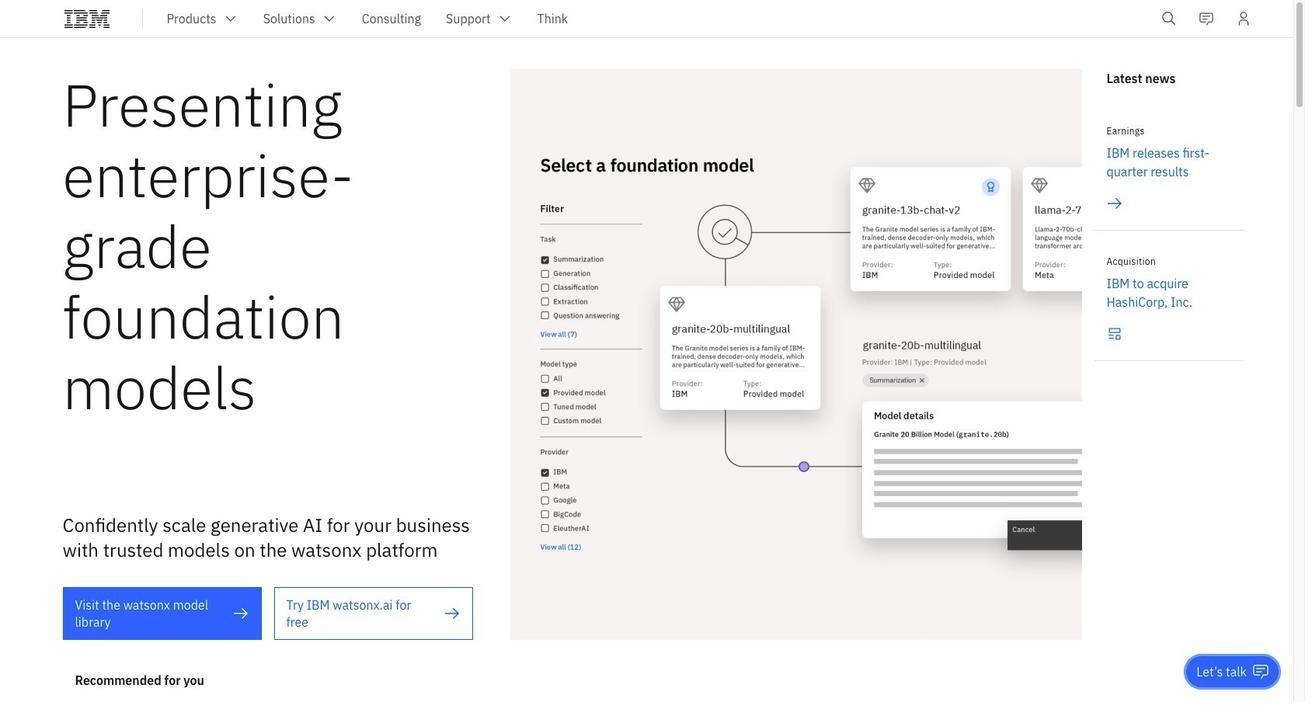 Task type: locate. For each thing, give the bounding box(es) containing it.
let's talk element
[[1197, 664, 1247, 681]]



